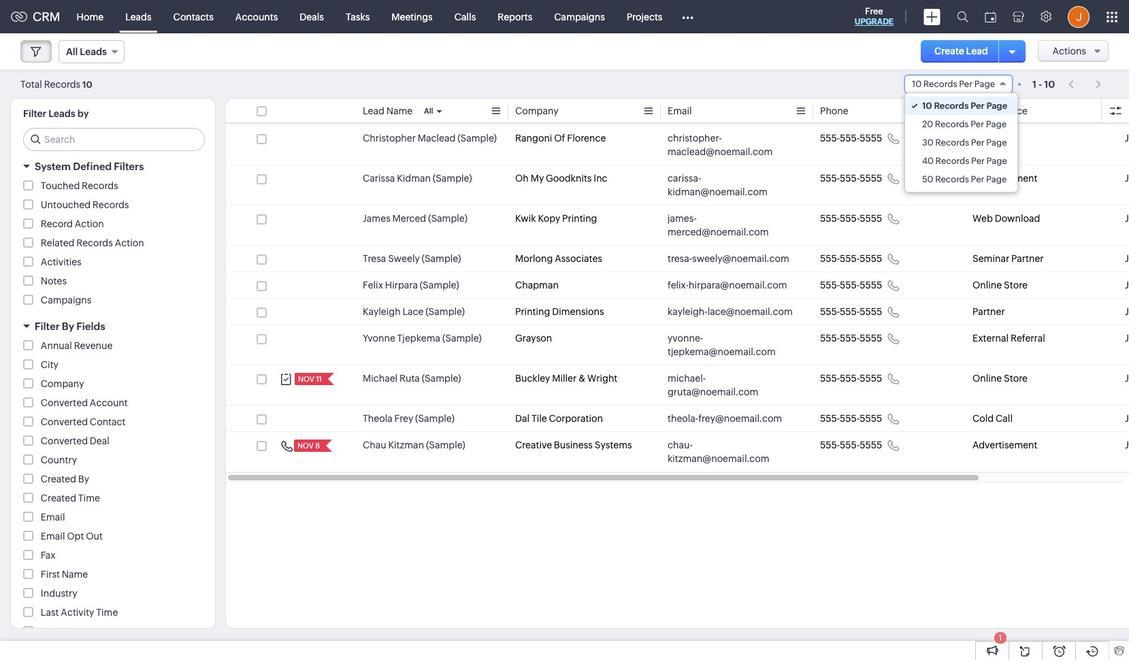 Task type: describe. For each thing, give the bounding box(es) containing it.
merced@noemail.com
[[668, 227, 769, 238]]

michael- gruta@noemail.com link
[[668, 372, 793, 399]]

lead name
[[363, 105, 413, 116]]

accounts
[[235, 11, 278, 22]]

page for the 40 records per page 'option'
[[986, 156, 1007, 166]]

0 vertical spatial company
[[515, 105, 559, 116]]

external referral
[[973, 333, 1045, 344]]

nov for michael
[[298, 375, 314, 383]]

accounts link
[[224, 0, 289, 33]]

cold for theola-frey@noemail.com
[[973, 413, 994, 424]]

1 for 1 - 10
[[1032, 79, 1036, 89]]

20
[[922, 119, 933, 129]]

40
[[922, 156, 934, 166]]

je for kayleigh-lace@noemail.com
[[1125, 306, 1129, 317]]

555-555-5555 for carissa- kidman@noemail.com
[[820, 173, 882, 184]]

5555 for michael- gruta@noemail.com
[[860, 373, 882, 384]]

michael
[[363, 373, 398, 384]]

source
[[996, 105, 1028, 116]]

last for last activity time
[[41, 607, 59, 618]]

0 horizontal spatial printing
[[515, 306, 550, 317]]

untouched records
[[41, 199, 129, 210]]

system
[[35, 161, 71, 172]]

page for 10 records per page option
[[986, 101, 1007, 111]]

james- merced@noemail.com
[[668, 213, 769, 238]]

converted contact
[[41, 417, 126, 427]]

filters
[[114, 161, 144, 172]]

-
[[1039, 79, 1042, 89]]

50
[[922, 174, 933, 184]]

tresa-sweely@noemail.com
[[668, 253, 789, 264]]

download
[[995, 213, 1040, 224]]

theola-
[[668, 413, 698, 424]]

records up filter leads by
[[44, 79, 80, 89]]

system defined filters button
[[11, 154, 215, 178]]

per for 50 records per page option
[[971, 174, 984, 184]]

michael ruta (sample) link
[[363, 372, 461, 385]]

(sample) for james merced (sample)
[[428, 213, 467, 224]]

11
[[316, 375, 322, 383]]

created for created time
[[41, 493, 76, 504]]

total
[[20, 79, 42, 89]]

last for last name
[[41, 626, 59, 637]]

first
[[41, 569, 60, 580]]

lead source
[[973, 105, 1028, 116]]

0 horizontal spatial company
[[41, 378, 84, 389]]

touched
[[41, 180, 80, 191]]

home
[[77, 11, 104, 22]]

555-555-5555 for michael- gruta@noemail.com
[[820, 373, 882, 384]]

30 records per page option
[[905, 133, 1018, 152]]

0 horizontal spatial campaigns
[[41, 295, 91, 306]]

systems
[[595, 440, 632, 451]]

je for theola-frey@noemail.com
[[1125, 413, 1129, 424]]

felix
[[363, 280, 383, 291]]

grayson
[[515, 333, 552, 344]]

last name
[[41, 626, 87, 637]]

10 Records Per Page field
[[904, 75, 1013, 93]]

activity
[[61, 607, 94, 618]]

wright
[[587, 373, 617, 384]]

james merced (sample)
[[363, 213, 467, 224]]

michael ruta (sample)
[[363, 373, 461, 384]]

1 vertical spatial partner
[[973, 306, 1005, 317]]

555-555-5555 for tresa-sweely@noemail.com
[[820, 253, 882, 264]]

annual
[[41, 340, 72, 351]]

cold call for christopher- maclead@noemail.com
[[973, 133, 1013, 144]]

inc
[[594, 173, 607, 184]]

cold call for theola-frey@noemail.com
[[973, 413, 1013, 424]]

Other Modules field
[[673, 6, 703, 28]]

felix-hirpara@noemail.com link
[[668, 278, 787, 292]]

(sample) for theola frey (sample)
[[415, 413, 455, 424]]

create menu element
[[915, 0, 949, 33]]

records down touched records
[[92, 199, 129, 210]]

yvonne tjepkema (sample)
[[363, 333, 482, 344]]

home link
[[66, 0, 114, 33]]

kwik kopy printing
[[515, 213, 597, 224]]

chau
[[363, 440, 386, 451]]

christopher- maclead@noemail.com link
[[668, 131, 793, 159]]

created by
[[41, 474, 89, 485]]

create menu image
[[924, 9, 941, 25]]

dal tile corporation
[[515, 413, 603, 424]]

tile
[[531, 413, 547, 424]]

je for chau- kitzman@noemail.com
[[1125, 440, 1129, 451]]

maclead
[[418, 133, 456, 144]]

per for the 30 records per page option
[[971, 137, 984, 148]]

carissa- kidman@noemail.com
[[668, 173, 768, 197]]

kidman@noemail.com
[[668, 186, 768, 197]]

per for the 40 records per page 'option'
[[971, 156, 985, 166]]

converted for converted contact
[[41, 417, 88, 427]]

record action
[[41, 218, 104, 229]]

felix hirpara (sample) link
[[363, 278, 459, 292]]

online for michael- gruta@noemail.com
[[973, 373, 1002, 384]]

(sample) for chau kitzman (sample)
[[426, 440, 465, 451]]

yvonne-
[[668, 333, 703, 344]]

advertisement for carissa- kidman@noemail.com
[[973, 173, 1038, 184]]

felix hirpara (sample)
[[363, 280, 459, 291]]

phone
[[820, 105, 848, 116]]

chapman
[[515, 280, 559, 291]]

0 vertical spatial email
[[668, 105, 692, 116]]

projects link
[[616, 0, 673, 33]]

calendar image
[[985, 11, 996, 22]]

ruta
[[399, 373, 420, 384]]

(sample) for yvonne tjepkema (sample)
[[442, 333, 482, 344]]

records down record action
[[76, 238, 113, 248]]

10 records per page inside option
[[922, 101, 1007, 111]]

je for felix-hirpara@noemail.com
[[1125, 280, 1129, 291]]

defined
[[73, 161, 112, 172]]

meetings link
[[381, 0, 444, 33]]

(sample) for tresa sweely (sample)
[[422, 253, 461, 264]]

converted for converted account
[[41, 397, 88, 408]]

theola frey (sample) link
[[363, 412, 455, 425]]

web download
[[973, 213, 1040, 224]]

merced
[[392, 213, 426, 224]]

profile element
[[1060, 0, 1098, 33]]

records inside field
[[923, 79, 957, 89]]

frey
[[394, 413, 413, 424]]

tresa sweely (sample)
[[363, 253, 461, 264]]

reports link
[[487, 0, 543, 33]]

contacts link
[[162, 0, 224, 33]]

corporation
[[549, 413, 603, 424]]

morlong
[[515, 253, 553, 264]]

All Leads field
[[59, 40, 124, 63]]

online for felix-hirpara@noemail.com
[[973, 280, 1002, 291]]

creative business systems
[[515, 440, 632, 451]]

carissa-
[[668, 173, 701, 184]]

lace@noemail.com
[[708, 306, 793, 317]]

records down 20 records per page option
[[935, 137, 969, 148]]

activities
[[41, 257, 81, 267]]

page inside field
[[974, 79, 995, 89]]

1 vertical spatial time
[[96, 607, 118, 618]]

filter by fields button
[[11, 314, 215, 338]]

40 records per page option
[[905, 152, 1018, 170]]

of
[[554, 133, 565, 144]]

miller
[[552, 373, 577, 384]]

2 vertical spatial email
[[41, 531, 65, 542]]

yvonne- tjepkema@noemail.com
[[668, 333, 776, 357]]

0 vertical spatial time
[[78, 493, 100, 504]]

create lead
[[934, 46, 988, 56]]

james merced (sample) link
[[363, 212, 467, 225]]

dimensions
[[552, 306, 604, 317]]

projects
[[627, 11, 662, 22]]

10 inside total records 10
[[82, 79, 92, 89]]

meetings
[[392, 11, 433, 22]]



Task type: vqa. For each thing, say whether or not it's contained in the screenshot.


Task type: locate. For each thing, give the bounding box(es) containing it.
4 5555 from the top
[[860, 253, 882, 264]]

christopher maclead (sample) link
[[363, 131, 497, 145]]

0 horizontal spatial leads
[[48, 108, 75, 119]]

0 vertical spatial leads
[[125, 11, 152, 22]]

10 records per page up 20 records per page
[[922, 101, 1007, 111]]

filter up the annual
[[35, 321, 60, 332]]

5 5555 from the top
[[860, 280, 882, 291]]

8 555-555-5555 from the top
[[820, 373, 882, 384]]

all leads
[[66, 46, 107, 57]]

0 horizontal spatial all
[[66, 46, 78, 57]]

records inside option
[[934, 101, 969, 111]]

related
[[41, 238, 74, 248]]

filter down total
[[23, 108, 46, 119]]

theola
[[363, 413, 393, 424]]

name
[[386, 105, 413, 116], [62, 569, 88, 580], [61, 626, 87, 637]]

lead for lead name
[[363, 105, 384, 116]]

555-555-5555 for felix-hirpara@noemail.com
[[820, 280, 882, 291]]

per up 10 records per page option
[[959, 79, 973, 89]]

1 vertical spatial created
[[41, 493, 76, 504]]

1 last from the top
[[41, 607, 59, 618]]

advertisement for chau- kitzman@noemail.com
[[973, 440, 1038, 451]]

Search text field
[[24, 129, 204, 150]]

touched records
[[41, 180, 118, 191]]

per for 10 records per page option
[[971, 101, 985, 111]]

name right first
[[62, 569, 88, 580]]

1 horizontal spatial by
[[78, 474, 89, 485]]

business
[[554, 440, 593, 451]]

1 created from the top
[[41, 474, 76, 485]]

country
[[41, 455, 77, 466]]

3 converted from the top
[[41, 436, 88, 446]]

all up total records 10
[[66, 46, 78, 57]]

(sample) right ruta
[[422, 373, 461, 384]]

(sample) for kayleigh lace (sample)
[[426, 306, 465, 317]]

2 converted from the top
[[41, 417, 88, 427]]

last activity time
[[41, 607, 118, 618]]

lead inside button
[[966, 46, 988, 56]]

by up created time
[[78, 474, 89, 485]]

0 horizontal spatial action
[[75, 218, 104, 229]]

cold for christopher- maclead@noemail.com
[[973, 133, 994, 144]]

christopher maclead (sample)
[[363, 133, 497, 144]]

all
[[66, 46, 78, 57], [424, 107, 433, 115]]

(sample) for michael ruta (sample)
[[422, 373, 461, 384]]

email up christopher-
[[668, 105, 692, 116]]

last down last activity time
[[41, 626, 59, 637]]

leads down home
[[80, 46, 107, 57]]

leads left by
[[48, 108, 75, 119]]

related records action
[[41, 238, 144, 248]]

carissa
[[363, 173, 395, 184]]

christopher-
[[668, 133, 722, 144]]

1 vertical spatial filter
[[35, 321, 60, 332]]

2 je from the top
[[1125, 173, 1129, 184]]

out
[[86, 531, 103, 542]]

0 vertical spatial nov
[[298, 375, 314, 383]]

1 vertical spatial cold call
[[973, 413, 1013, 424]]

search element
[[949, 0, 977, 33]]

0 vertical spatial filter
[[23, 108, 46, 119]]

(sample) inside james merced (sample) link
[[428, 213, 467, 224]]

printing right the 'kopy'
[[562, 213, 597, 224]]

tresa-
[[668, 253, 692, 264]]

3 je from the top
[[1125, 213, 1129, 224]]

10 5555 from the top
[[860, 440, 882, 451]]

by for filter
[[62, 321, 74, 332]]

florence
[[567, 133, 606, 144]]

5555 for tresa-sweely@noemail.com
[[860, 253, 882, 264]]

30 records per page
[[922, 137, 1007, 148]]

(sample) inside the michael ruta (sample) "link"
[[422, 373, 461, 384]]

je for carissa- kidman@noemail.com
[[1125, 173, 1129, 184]]

(sample) right kidman
[[433, 173, 472, 184]]

(sample) inside the kayleigh lace (sample) link
[[426, 306, 465, 317]]

page for 20 records per page option
[[986, 119, 1007, 129]]

email up fax
[[41, 531, 65, 542]]

(sample) right merced
[[428, 213, 467, 224]]

je for james- merced@noemail.com
[[1125, 213, 1129, 224]]

created time
[[41, 493, 100, 504]]

je for michael- gruta@noemail.com
[[1125, 373, 1129, 384]]

555-555-5555 for yvonne- tjepkema@noemail.com
[[820, 333, 882, 344]]

50 records per page
[[922, 174, 1007, 184]]

converted up "converted contact"
[[41, 397, 88, 408]]

0 vertical spatial created
[[41, 474, 76, 485]]

1 converted from the top
[[41, 397, 88, 408]]

lead
[[966, 46, 988, 56], [363, 105, 384, 116], [973, 105, 994, 116]]

5555 for theola-frey@noemail.com
[[860, 413, 882, 424]]

nov left "8"
[[297, 442, 314, 450]]

5555 for felix-hirpara@noemail.com
[[860, 280, 882, 291]]

records up 20 records per page option
[[934, 101, 969, 111]]

created down created by in the bottom left of the page
[[41, 493, 76, 504]]

1 online store from the top
[[973, 280, 1028, 291]]

1 je from the top
[[1125, 133, 1129, 144]]

records up the 30 records per page option
[[935, 119, 969, 129]]

1 vertical spatial cold
[[973, 413, 994, 424]]

online
[[973, 280, 1002, 291], [973, 373, 1002, 384]]

per up 20 records per page
[[971, 101, 985, 111]]

contacts
[[173, 11, 214, 22]]

555-555-5555 for theola-frey@noemail.com
[[820, 413, 882, 424]]

printing dimensions
[[515, 306, 604, 317]]

cold call
[[973, 133, 1013, 144], [973, 413, 1013, 424]]

carissa kidman (sample)
[[363, 173, 472, 184]]

5555 for yvonne- tjepkema@noemail.com
[[860, 333, 882, 344]]

store
[[1004, 280, 1028, 291], [1004, 373, 1028, 384]]

james
[[363, 213, 390, 224]]

10 555-555-5555 from the top
[[820, 440, 882, 451]]

0 vertical spatial last
[[41, 607, 59, 618]]

je for tresa-sweely@noemail.com
[[1125, 253, 1129, 264]]

(sample) right frey
[[415, 413, 455, 424]]

theola frey (sample)
[[363, 413, 455, 424]]

frey@noemail.com
[[698, 413, 782, 424]]

create
[[934, 46, 964, 56]]

1 555-555-5555 from the top
[[820, 133, 882, 144]]

all for all leads
[[66, 46, 78, 57]]

6 je from the top
[[1125, 306, 1129, 317]]

1 vertical spatial campaigns
[[41, 295, 91, 306]]

0 vertical spatial campaigns
[[554, 11, 605, 22]]

1 vertical spatial email
[[41, 512, 65, 523]]

account
[[90, 397, 128, 408]]

online store down the external referral
[[973, 373, 1028, 384]]

hirpara
[[385, 280, 418, 291]]

8 je from the top
[[1125, 373, 1129, 384]]

1 vertical spatial call
[[996, 413, 1013, 424]]

7 5555 from the top
[[860, 333, 882, 344]]

list box
[[905, 93, 1018, 192]]

row group
[[226, 125, 1129, 472]]

2 vertical spatial converted
[[41, 436, 88, 446]]

nov for chau
[[297, 442, 314, 450]]

5555 for chau- kitzman@noemail.com
[[860, 440, 882, 451]]

leads inside leads "link"
[[125, 11, 152, 22]]

1 horizontal spatial action
[[115, 238, 144, 248]]

2 horizontal spatial leads
[[125, 11, 152, 22]]

tresa sweely (sample) link
[[363, 252, 461, 265]]

5555 for carissa- kidman@noemail.com
[[860, 173, 882, 184]]

1 horizontal spatial leads
[[80, 46, 107, 57]]

10 up 20
[[922, 101, 932, 111]]

1 horizontal spatial 1
[[1032, 79, 1036, 89]]

1 vertical spatial last
[[41, 626, 59, 637]]

1 horizontal spatial all
[[424, 107, 433, 115]]

created down country
[[41, 474, 76, 485]]

10 inside "10 records per page" field
[[912, 79, 922, 89]]

per down 40 records per page
[[971, 174, 984, 184]]

buckley miller & wright
[[515, 373, 617, 384]]

1 - 10
[[1032, 79, 1055, 89]]

industry
[[41, 588, 77, 599]]

3 555-555-5555 from the top
[[820, 213, 882, 224]]

time down created by in the bottom left of the page
[[78, 493, 100, 504]]

0 vertical spatial call
[[996, 133, 1013, 144]]

2 last from the top
[[41, 626, 59, 637]]

store down 'seminar partner'
[[1004, 280, 1028, 291]]

call for theola-frey@noemail.com
[[996, 413, 1013, 424]]

kwik
[[515, 213, 536, 224]]

2 cold from the top
[[973, 413, 994, 424]]

by inside dropdown button
[[62, 321, 74, 332]]

1 vertical spatial advertisement
[[973, 440, 1038, 451]]

records down the 40 records per page 'option'
[[935, 174, 969, 184]]

search image
[[957, 11, 968, 22]]

sweely@noemail.com
[[692, 253, 789, 264]]

(sample) right "lace"
[[426, 306, 465, 317]]

total records 10
[[20, 79, 92, 89]]

tjepkema@noemail.com
[[668, 346, 776, 357]]

per up 40 records per page
[[971, 137, 984, 148]]

created for created by
[[41, 474, 76, 485]]

0 horizontal spatial by
[[62, 321, 74, 332]]

campaigns right reports link
[[554, 11, 605, 22]]

6 555-555-5555 from the top
[[820, 306, 882, 317]]

1 online from the top
[[973, 280, 1002, 291]]

555-555-5555 for chau- kitzman@noemail.com
[[820, 440, 882, 451]]

printing up grayson
[[515, 306, 550, 317]]

per inside 'option'
[[971, 156, 985, 166]]

8 5555 from the top
[[860, 373, 882, 384]]

online store for michael- gruta@noemail.com
[[973, 373, 1028, 384]]

christopher
[[363, 133, 416, 144]]

campaigns link
[[543, 0, 616, 33]]

name down activity
[[61, 626, 87, 637]]

2 online from the top
[[973, 373, 1002, 384]]

nov left 11
[[298, 375, 314, 383]]

0 vertical spatial online
[[973, 280, 1002, 291]]

name for last name
[[61, 626, 87, 637]]

20 records per page
[[922, 119, 1007, 129]]

1 vertical spatial action
[[115, 238, 144, 248]]

555-555-5555 for kayleigh-lace@noemail.com
[[820, 306, 882, 317]]

theola-frey@noemail.com link
[[668, 412, 782, 425]]

0 vertical spatial 10 records per page
[[912, 79, 995, 89]]

1 vertical spatial store
[[1004, 373, 1028, 384]]

0 horizontal spatial partner
[[973, 306, 1005, 317]]

chau- kitzman@noemail.com link
[[668, 438, 793, 466]]

10 up 10 records per page option
[[912, 79, 922, 89]]

1 vertical spatial online store
[[973, 373, 1028, 384]]

1 vertical spatial printing
[[515, 306, 550, 317]]

associates
[[555, 253, 602, 264]]

555-555-5555
[[820, 133, 882, 144], [820, 173, 882, 184], [820, 213, 882, 224], [820, 253, 882, 264], [820, 280, 882, 291], [820, 306, 882, 317], [820, 333, 882, 344], [820, 373, 882, 384], [820, 413, 882, 424], [820, 440, 882, 451]]

store for felix-hirpara@noemail.com
[[1004, 280, 1028, 291]]

0 vertical spatial cold call
[[973, 133, 1013, 144]]

je for christopher- maclead@noemail.com
[[1125, 133, 1129, 144]]

leads for all leads
[[80, 46, 107, 57]]

9 5555 from the top
[[860, 413, 882, 424]]

action up 'related records action'
[[75, 218, 104, 229]]

1 vertical spatial leads
[[80, 46, 107, 57]]

(sample) right the kitzman
[[426, 440, 465, 451]]

(sample) up the kayleigh lace (sample) link
[[420, 280, 459, 291]]

0 vertical spatial action
[[75, 218, 104, 229]]

seminar
[[973, 253, 1009, 264]]

1 vertical spatial 10 records per page
[[922, 101, 1007, 111]]

crm
[[33, 10, 60, 24]]

all up christopher maclead (sample)
[[424, 107, 433, 115]]

2 call from the top
[[996, 413, 1013, 424]]

name up christopher
[[386, 105, 413, 116]]

(sample) inside carissa kidman (sample) link
[[433, 173, 472, 184]]

(sample) for felix hirpara (sample)
[[420, 280, 459, 291]]

2 555-555-5555 from the top
[[820, 173, 882, 184]]

0 horizontal spatial 1
[[999, 634, 1002, 642]]

lead right create
[[966, 46, 988, 56]]

555-555-5555 for james- merced@noemail.com
[[820, 213, 882, 224]]

9 je from the top
[[1125, 413, 1129, 424]]

online down "seminar"
[[973, 280, 1002, 291]]

lead up 20 records per page
[[973, 105, 994, 116]]

0 vertical spatial by
[[62, 321, 74, 332]]

2 cold call from the top
[[973, 413, 1013, 424]]

online store down 'seminar partner'
[[973, 280, 1028, 291]]

chau-
[[668, 440, 693, 451]]

(sample) inside yvonne tjepkema (sample) 'link'
[[442, 333, 482, 344]]

page inside 'option'
[[986, 156, 1007, 166]]

1 vertical spatial company
[[41, 378, 84, 389]]

fax
[[41, 550, 56, 561]]

lead up christopher
[[363, 105, 384, 116]]

0 vertical spatial printing
[[562, 213, 597, 224]]

per
[[959, 79, 973, 89], [971, 101, 985, 111], [971, 119, 984, 129], [971, 137, 984, 148], [971, 156, 985, 166], [971, 174, 984, 184]]

20 records per page option
[[905, 115, 1018, 133]]

records up 10 records per page option
[[923, 79, 957, 89]]

1 vertical spatial nov
[[297, 442, 314, 450]]

last down industry
[[41, 607, 59, 618]]

records inside 'option'
[[935, 156, 969, 166]]

converted for converted deal
[[41, 436, 88, 446]]

1 for 1
[[999, 634, 1002, 642]]

0 vertical spatial name
[[386, 105, 413, 116]]

tresa-sweely@noemail.com link
[[668, 252, 789, 265]]

(sample) right sweely
[[422, 253, 461, 264]]

1 vertical spatial all
[[424, 107, 433, 115]]

per for 20 records per page option
[[971, 119, 984, 129]]

page for 50 records per page option
[[986, 174, 1007, 184]]

email down created time
[[41, 512, 65, 523]]

5 555-555-5555 from the top
[[820, 280, 882, 291]]

0 vertical spatial converted
[[41, 397, 88, 408]]

external
[[973, 333, 1009, 344]]

per inside field
[[959, 79, 973, 89]]

online store for felix-hirpara@noemail.com
[[973, 280, 1028, 291]]

1 horizontal spatial partner
[[1011, 253, 1044, 264]]

all inside field
[[66, 46, 78, 57]]

0 vertical spatial online store
[[973, 280, 1028, 291]]

10 records per page option
[[905, 97, 1018, 115]]

0 vertical spatial store
[[1004, 280, 1028, 291]]

1 vertical spatial by
[[78, 474, 89, 485]]

records down the 30 records per page option
[[935, 156, 969, 166]]

leads for filter leads by
[[48, 108, 75, 119]]

kopy
[[538, 213, 560, 224]]

referral
[[1011, 333, 1045, 344]]

rangoni
[[515, 133, 552, 144]]

online down external at bottom
[[973, 373, 1002, 384]]

james-
[[668, 213, 697, 224]]

0 vertical spatial advertisement
[[973, 173, 1038, 184]]

filter for filter leads by
[[23, 108, 46, 119]]

lead for lead source
[[973, 105, 994, 116]]

(sample) for christopher maclead (sample)
[[457, 133, 497, 144]]

kitzman@noemail.com
[[668, 453, 769, 464]]

10 records per page
[[912, 79, 995, 89], [922, 101, 1007, 111]]

company
[[515, 105, 559, 116], [41, 378, 84, 389]]

10 inside 10 records per page option
[[922, 101, 932, 111]]

(sample) right tjepkema at the left
[[442, 333, 482, 344]]

&
[[578, 373, 585, 384]]

filter inside filter by fields dropdown button
[[35, 321, 60, 332]]

(sample) inside chau kitzman (sample) link
[[426, 440, 465, 451]]

(sample) inside felix hirpara (sample) link
[[420, 280, 459, 291]]

2 store from the top
[[1004, 373, 1028, 384]]

company down city
[[41, 378, 84, 389]]

converted account
[[41, 397, 128, 408]]

1 store from the top
[[1004, 280, 1028, 291]]

555-
[[820, 133, 840, 144], [840, 133, 860, 144], [820, 173, 840, 184], [840, 173, 860, 184], [820, 213, 840, 224], [840, 213, 860, 224], [820, 253, 840, 264], [840, 253, 860, 264], [820, 280, 840, 291], [840, 280, 860, 291], [820, 306, 840, 317], [840, 306, 860, 317], [820, 333, 840, 344], [840, 333, 860, 344], [820, 373, 840, 384], [840, 373, 860, 384], [820, 413, 840, 424], [840, 413, 860, 424], [820, 440, 840, 451], [840, 440, 860, 451]]

1 horizontal spatial company
[[515, 105, 559, 116]]

(sample) inside christopher maclead (sample) link
[[457, 133, 497, 144]]

campaigns down notes
[[41, 295, 91, 306]]

lace
[[403, 306, 424, 317]]

1 vertical spatial converted
[[41, 417, 88, 427]]

records down 'defined' at left
[[82, 180, 118, 191]]

1 horizontal spatial campaigns
[[554, 11, 605, 22]]

converted up country
[[41, 436, 88, 446]]

10 records per page inside field
[[912, 79, 995, 89]]

page inside option
[[986, 101, 1007, 111]]

(sample) right the 'maclead'
[[457, 133, 497, 144]]

company up rangoni
[[515, 105, 559, 116]]

5555 for kayleigh-lace@noemail.com
[[860, 306, 882, 317]]

by up annual revenue
[[62, 321, 74, 332]]

0 vertical spatial partner
[[1011, 253, 1044, 264]]

per inside option
[[971, 101, 985, 111]]

partner
[[1011, 253, 1044, 264], [973, 306, 1005, 317]]

(sample) inside tresa sweely (sample) link
[[422, 253, 461, 264]]

10 records per page up 10 records per page option
[[912, 79, 995, 89]]

5555 for christopher- maclead@noemail.com
[[860, 133, 882, 144]]

2 online store from the top
[[973, 373, 1028, 384]]

1 horizontal spatial printing
[[562, 213, 597, 224]]

name for lead name
[[386, 105, 413, 116]]

list box containing 10 records per page
[[905, 93, 1018, 192]]

4 je from the top
[[1125, 253, 1129, 264]]

2 5555 from the top
[[860, 173, 882, 184]]

store for michael- gruta@noemail.com
[[1004, 373, 1028, 384]]

maclead@noemail.com
[[668, 146, 773, 157]]

(sample) inside theola frey (sample) link
[[415, 413, 455, 424]]

dal
[[515, 413, 530, 424]]

by for created
[[78, 474, 89, 485]]

campaigns
[[554, 11, 605, 22], [41, 295, 91, 306]]

0 vertical spatial all
[[66, 46, 78, 57]]

free upgrade
[[855, 6, 894, 27]]

fields
[[76, 321, 105, 332]]

partner up external at bottom
[[973, 306, 1005, 317]]

6 5555 from the top
[[860, 306, 882, 317]]

filter by fields
[[35, 321, 105, 332]]

7 555-555-5555 from the top
[[820, 333, 882, 344]]

records
[[44, 79, 80, 89], [923, 79, 957, 89], [934, 101, 969, 111], [935, 119, 969, 129], [935, 137, 969, 148], [935, 156, 969, 166], [935, 174, 969, 184], [82, 180, 118, 191], [92, 199, 129, 210], [76, 238, 113, 248]]

yvonne
[[363, 333, 395, 344]]

10 right -
[[1044, 79, 1055, 89]]

10 up by
[[82, 79, 92, 89]]

1 cold from the top
[[973, 133, 994, 144]]

7 je from the top
[[1125, 333, 1129, 344]]

per down 30 records per page
[[971, 156, 985, 166]]

actions
[[1052, 46, 1086, 56]]

(sample) for carissa kidman (sample)
[[433, 173, 472, 184]]

page for the 30 records per page option
[[986, 137, 1007, 148]]

1 advertisement from the top
[[973, 173, 1038, 184]]

converted up converted deal
[[41, 417, 88, 427]]

2 created from the top
[[41, 493, 76, 504]]

1 5555 from the top
[[860, 133, 882, 144]]

calls
[[454, 11, 476, 22]]

1 vertical spatial 1
[[999, 634, 1002, 642]]

2 advertisement from the top
[[973, 440, 1038, 451]]

nov 11 link
[[295, 373, 323, 385]]

partner right "seminar"
[[1011, 253, 1044, 264]]

0 vertical spatial 1
[[1032, 79, 1036, 89]]

time right activity
[[96, 607, 118, 618]]

je for yvonne- tjepkema@noemail.com
[[1125, 333, 1129, 344]]

row group containing christopher maclead (sample)
[[226, 125, 1129, 472]]

4 555-555-5555 from the top
[[820, 253, 882, 264]]

filter for filter by fields
[[35, 321, 60, 332]]

3 5555 from the top
[[860, 213, 882, 224]]

nov
[[298, 375, 314, 383], [297, 442, 314, 450]]

call for christopher- maclead@noemail.com
[[996, 133, 1013, 144]]

5555 for james- merced@noemail.com
[[860, 213, 882, 224]]

2 vertical spatial name
[[61, 626, 87, 637]]

1 cold call from the top
[[973, 133, 1013, 144]]

leads right home
[[125, 11, 152, 22]]

5 je from the top
[[1125, 280, 1129, 291]]

9 555-555-5555 from the top
[[820, 413, 882, 424]]

tasks link
[[335, 0, 381, 33]]

navigation
[[1062, 74, 1109, 94]]

1 vertical spatial name
[[62, 569, 88, 580]]

2 vertical spatial leads
[[48, 108, 75, 119]]

per up 30 records per page
[[971, 119, 984, 129]]

profile image
[[1068, 6, 1090, 28]]

call
[[996, 133, 1013, 144], [996, 413, 1013, 424]]

leads inside all leads field
[[80, 46, 107, 57]]

1 call from the top
[[996, 133, 1013, 144]]

last
[[41, 607, 59, 618], [41, 626, 59, 637]]

1 vertical spatial online
[[973, 373, 1002, 384]]

action down untouched records
[[115, 238, 144, 248]]

name for first name
[[62, 569, 88, 580]]

0 vertical spatial cold
[[973, 133, 994, 144]]

50 records per page option
[[905, 170, 1018, 189]]

10 je from the top
[[1125, 440, 1129, 451]]

all for all
[[424, 107, 433, 115]]

store down the external referral
[[1004, 373, 1028, 384]]

555-555-5555 for christopher- maclead@noemail.com
[[820, 133, 882, 144]]



